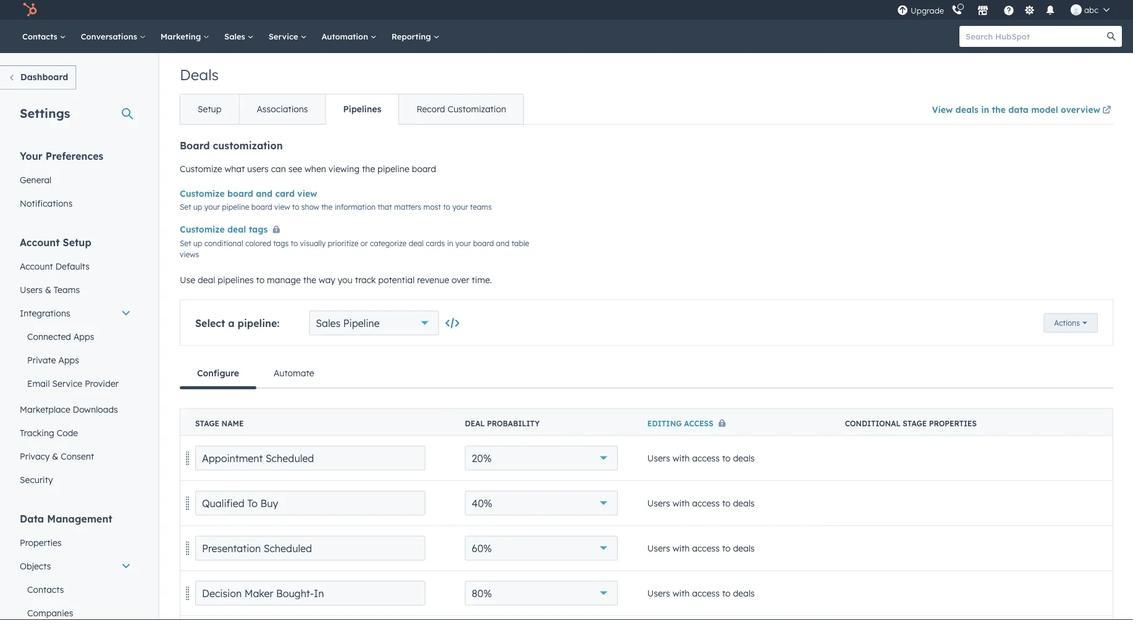 Task type: describe. For each thing, give the bounding box(es) containing it.
your inside set up conditional colored tags to visually prioritize or categorize deal cards in your board and table views
[[455, 239, 471, 248]]

categorize
[[370, 239, 407, 248]]

notifications link
[[12, 192, 138, 215]]

deal probability
[[465, 419, 540, 428]]

automate
[[274, 368, 314, 379]]

information
[[335, 202, 376, 212]]

deals for 80%
[[733, 589, 755, 599]]

calling icon image
[[952, 5, 963, 16]]

marketplaces button
[[970, 0, 996, 20]]

access inside button
[[684, 419, 713, 428]]

users for 40%
[[647, 498, 670, 509]]

users with access to deals for 80%
[[647, 589, 755, 599]]

set inside the customize board and card view set up your pipeline board view to show the information that matters most to your teams
[[180, 202, 191, 212]]

show
[[301, 202, 319, 212]]

privacy & consent
[[20, 451, 94, 462]]

customize for customize deal tags
[[180, 224, 225, 235]]

stage appointment scheduled is currently in position 1. reorder it by using the up and down arrow keys. element
[[180, 436, 1113, 481]]

your preferences element
[[12, 149, 138, 215]]

up inside set up conditional colored tags to visually prioritize or categorize deal cards in your board and table views
[[193, 239, 202, 248]]

private apps link
[[12, 349, 138, 372]]

pipeline for the
[[377, 164, 409, 175]]

contacts link for companies link
[[12, 579, 138, 602]]

upgrade image
[[897, 5, 908, 16]]

service inside service 'link'
[[269, 31, 301, 41]]

40% button
[[465, 492, 618, 516]]

reporting
[[392, 31, 433, 41]]

revenue
[[417, 275, 449, 285]]

service inside email service provider link
[[52, 378, 82, 389]]

view
[[932, 104, 953, 115]]

dashboard link
[[0, 65, 76, 90]]

notifications button
[[1040, 0, 1061, 20]]

notifications
[[20, 198, 73, 209]]

search image
[[1107, 32, 1116, 41]]

board up "most"
[[412, 164, 436, 175]]

provider
[[85, 378, 119, 389]]

card
[[275, 188, 295, 199]]

users for 60%
[[647, 544, 670, 554]]

pipeline for your
[[222, 202, 249, 212]]

sales link
[[217, 20, 261, 53]]

users with access to deals for 20%
[[647, 453, 755, 464]]

account for account setup
[[20, 236, 60, 249]]

search button
[[1101, 26, 1122, 47]]

colored
[[245, 239, 271, 248]]

tags inside set up conditional colored tags to visually prioritize or categorize deal cards in your board and table views
[[273, 239, 289, 248]]

what
[[225, 164, 245, 175]]

track
[[355, 275, 376, 285]]

properties
[[929, 419, 977, 428]]

objects button
[[12, 555, 138, 579]]

apps for private apps
[[58, 355, 79, 366]]

Search HubSpot search field
[[960, 26, 1111, 47]]

0 horizontal spatial view
[[274, 202, 290, 212]]

pipeline
[[343, 317, 380, 330]]

you
[[338, 275, 353, 285]]

stage presentation scheduled is currently in position 3. reorder it by using the up and down arrow keys. element
[[180, 526, 1113, 572]]

board inside set up conditional colored tags to visually prioritize or categorize deal cards in your board and table views
[[473, 239, 494, 248]]

use
[[180, 275, 195, 285]]

40%
[[472, 498, 492, 510]]

deals
[[180, 65, 219, 84]]

settings link
[[1022, 3, 1037, 16]]

tracking
[[20, 428, 54, 439]]

properties link
[[12, 532, 138, 555]]

use deal pipelines to manage the way you track potential revenue over time.
[[180, 275, 492, 285]]

stage contract sent is currently in position 5. reorder it by using the up and down arrow keys. element
[[180, 617, 1113, 621]]

over
[[452, 275, 469, 285]]

stage qualified to buy is currently in position 2. reorder it by using the up and down arrow keys. element
[[180, 481, 1113, 526]]

editing
[[647, 419, 682, 428]]

configure link
[[180, 359, 256, 390]]

most
[[423, 202, 441, 212]]

marketing
[[161, 31, 203, 41]]

security
[[20, 475, 53, 486]]

email service provider link
[[12, 372, 138, 396]]

actions
[[1054, 319, 1080, 328]]

sales pipeline button
[[309, 311, 439, 336]]

associations link
[[239, 95, 325, 124]]

users inside account setup element
[[20, 285, 43, 295]]

access for 60%
[[692, 544, 720, 554]]

connected apps link
[[12, 325, 138, 349]]

20%
[[472, 453, 492, 465]]

to inside the stage decision maker bought-in is currently in position 4. reorder it by using the up and down arrow keys. element
[[722, 589, 731, 599]]

gary orlando image
[[1071, 4, 1082, 15]]

help image
[[1003, 6, 1015, 17]]

with for 20%
[[673, 453, 690, 464]]

conversations link
[[73, 20, 153, 53]]

apps for connected apps
[[73, 331, 94, 342]]

dashboard
[[20, 72, 68, 82]]

service link
[[261, 20, 314, 53]]

calling icon button
[[947, 2, 968, 18]]

customize for customize what users can see when viewing the pipeline board
[[180, 164, 222, 175]]

actions button
[[1044, 314, 1098, 333]]

stage name text field for 60%
[[195, 537, 425, 561]]

defaults
[[55, 261, 90, 272]]

pipelines link
[[325, 95, 399, 124]]

settings image
[[1024, 5, 1035, 16]]

link opens in a new window image
[[1103, 103, 1111, 118]]

viewing
[[329, 164, 360, 175]]

link opens in a new window image
[[1103, 106, 1111, 115]]

tags inside "customize deal tags" button
[[249, 224, 268, 235]]

downloads
[[73, 404, 118, 415]]

access for 40%
[[692, 498, 720, 509]]

navigation containing setup
[[180, 94, 524, 125]]

and inside set up conditional colored tags to visually prioritize or categorize deal cards in your board and table views
[[496, 239, 510, 248]]

tracking code
[[20, 428, 78, 439]]

visually
[[300, 239, 326, 248]]

to inside stage appointment scheduled is currently in position 1. reorder it by using the up and down arrow keys. 'element'
[[722, 453, 731, 464]]

60% button
[[465, 537, 618, 561]]

preferences
[[46, 150, 103, 162]]

or
[[361, 239, 368, 248]]

customization
[[448, 104, 506, 115]]

help button
[[999, 0, 1020, 20]]

open popover to copy the internal identifier of the stage. image
[[446, 318, 459, 330]]

management
[[47, 513, 112, 526]]

contacts link for conversations link
[[15, 20, 73, 53]]

stage
[[903, 419, 927, 428]]

can
[[271, 164, 286, 175]]

account for account defaults
[[20, 261, 53, 272]]

conversations
[[81, 31, 140, 41]]

name
[[222, 419, 244, 428]]

general link
[[12, 168, 138, 192]]

users & teams link
[[12, 278, 138, 302]]

users & teams
[[20, 285, 80, 295]]

setup inside navigation
[[198, 104, 221, 115]]

set up conditional colored tags to visually prioritize or categorize deal cards in your board and table views
[[180, 239, 529, 260]]

that
[[378, 202, 392, 212]]

private
[[27, 355, 56, 366]]

upgrade
[[911, 6, 944, 16]]

with for 60%
[[673, 544, 690, 554]]

contacts inside data management 'element'
[[27, 585, 64, 596]]

your up customize deal tags
[[204, 202, 220, 212]]



Task type: vqa. For each thing, say whether or not it's contained in the screenshot.
New visitor session totals by day with source breakdown ELEMENT
no



Task type: locate. For each thing, give the bounding box(es) containing it.
& left teams
[[45, 285, 51, 295]]

1 horizontal spatial deal
[[227, 224, 246, 235]]

access inside stage appointment scheduled is currently in position 1. reorder it by using the up and down arrow keys. 'element'
[[692, 453, 720, 464]]

0 vertical spatial service
[[269, 31, 301, 41]]

1 vertical spatial up
[[193, 239, 202, 248]]

stage name
[[195, 419, 244, 428]]

0 horizontal spatial sales
[[224, 31, 248, 41]]

customize
[[180, 164, 222, 175], [180, 188, 225, 199], [180, 224, 225, 235]]

users for 80%
[[647, 589, 670, 599]]

customize down board
[[180, 164, 222, 175]]

0 vertical spatial tags
[[249, 224, 268, 235]]

setup
[[198, 104, 221, 115], [63, 236, 91, 249]]

pipeline stages element
[[180, 409, 1113, 621]]

stage name text field inside the stage decision maker bought-in is currently in position 4. reorder it by using the up and down arrow keys. element
[[195, 582, 425, 606]]

companies link
[[12, 602, 138, 621]]

deal inside set up conditional colored tags to visually prioritize or categorize deal cards in your board and table views
[[409, 239, 424, 248]]

objects
[[20, 561, 51, 572]]

way
[[319, 275, 335, 285]]

1 horizontal spatial pipeline
[[377, 164, 409, 175]]

in right cards
[[447, 239, 453, 248]]

settings
[[20, 105, 70, 121]]

users inside stage appointment scheduled is currently in position 1. reorder it by using the up and down arrow keys. 'element'
[[647, 453, 670, 464]]

hubspot link
[[15, 2, 46, 17]]

to inside stage presentation scheduled is currently in position 3. reorder it by using the up and down arrow keys. element
[[722, 544, 731, 554]]

account setup element
[[12, 236, 138, 492]]

and
[[256, 188, 273, 199], [496, 239, 510, 248]]

4 users with access to deals from the top
[[647, 589, 755, 599]]

1 vertical spatial contacts link
[[12, 579, 138, 602]]

2 vertical spatial customize
[[180, 224, 225, 235]]

tags up colored
[[249, 224, 268, 235]]

1 customize from the top
[[180, 164, 222, 175]]

select a pipeline:
[[195, 317, 279, 330]]

board
[[412, 164, 436, 175], [227, 188, 253, 199], [251, 202, 272, 212], [473, 239, 494, 248]]

account up "account defaults"
[[20, 236, 60, 249]]

contacts link
[[15, 20, 73, 53], [12, 579, 138, 602]]

access for 20%
[[692, 453, 720, 464]]

2 account from the top
[[20, 261, 53, 272]]

2 users with access to deals from the top
[[647, 498, 755, 509]]

users
[[20, 285, 43, 295], [647, 453, 670, 464], [647, 498, 670, 509], [647, 544, 670, 554], [647, 589, 670, 599]]

tab list containing configure
[[180, 359, 1113, 390]]

0 vertical spatial pipeline
[[377, 164, 409, 175]]

customize what users can see when viewing the pipeline board
[[180, 164, 436, 175]]

with up the stage decision maker bought-in is currently in position 4. reorder it by using the up and down arrow keys. element
[[673, 544, 690, 554]]

to inside set up conditional colored tags to visually prioritize or categorize deal cards in your board and table views
[[291, 239, 298, 248]]

2 vertical spatial stage name text field
[[195, 582, 425, 606]]

pipeline inside the customize board and card view set up your pipeline board view to show the information that matters most to your teams
[[222, 202, 249, 212]]

0 vertical spatial deal
[[227, 224, 246, 235]]

1 vertical spatial contacts
[[27, 585, 64, 596]]

customize inside button
[[180, 224, 225, 235]]

users down stage appointment scheduled is currently in position 1. reorder it by using the up and down arrow keys. 'element'
[[647, 498, 670, 509]]

customize deal tags button
[[180, 222, 285, 238]]

menu
[[896, 0, 1118, 20]]

1 vertical spatial sales
[[316, 317, 341, 330]]

pipeline down "customize board and card view" button
[[222, 202, 249, 212]]

0 horizontal spatial setup
[[63, 236, 91, 249]]

set up views
[[180, 239, 191, 248]]

users inside stage presentation scheduled is currently in position 3. reorder it by using the up and down arrow keys. element
[[647, 544, 670, 554]]

1 users with access to deals from the top
[[647, 453, 755, 464]]

users with access to deals for 60%
[[647, 544, 755, 554]]

conditional stage properties
[[845, 419, 977, 428]]

sales for sales pipeline
[[316, 317, 341, 330]]

0 horizontal spatial tags
[[249, 224, 268, 235]]

users up integrations
[[20, 285, 43, 295]]

3 stage name text field from the top
[[195, 582, 425, 606]]

users with access to deals inside stage appointment scheduled is currently in position 1. reorder it by using the up and down arrow keys. 'element'
[[647, 453, 755, 464]]

with for 40%
[[673, 498, 690, 509]]

access inside stage presentation scheduled is currently in position 3. reorder it by using the up and down arrow keys. element
[[692, 544, 720, 554]]

in inside view deals in the data model overview link
[[981, 104, 989, 115]]

sales
[[224, 31, 248, 41], [316, 317, 341, 330]]

0 vertical spatial account
[[20, 236, 60, 249]]

1 vertical spatial pipeline
[[222, 202, 249, 212]]

1 set from the top
[[180, 202, 191, 212]]

marketplace downloads
[[20, 404, 118, 415]]

sales left the pipeline
[[316, 317, 341, 330]]

access for 80%
[[692, 589, 720, 599]]

users with access to deals
[[647, 453, 755, 464], [647, 498, 755, 509], [647, 544, 755, 554], [647, 589, 755, 599]]

3 with from the top
[[673, 544, 690, 554]]

Stage name text field
[[195, 446, 425, 471], [195, 537, 425, 561], [195, 582, 425, 606]]

deal left cards
[[409, 239, 424, 248]]

with down editing access
[[673, 453, 690, 464]]

4 with from the top
[[673, 589, 690, 599]]

customize inside the customize board and card view set up your pipeline board view to show the information that matters most to your teams
[[180, 188, 225, 199]]

contacts down hubspot link
[[22, 31, 60, 41]]

data management element
[[12, 513, 138, 621]]

1 vertical spatial &
[[52, 451, 58, 462]]

1 vertical spatial in
[[447, 239, 453, 248]]

1 horizontal spatial view
[[297, 188, 317, 199]]

with up stage contract sent is currently in position 5. reorder it by using the up and down arrow keys. element
[[673, 589, 690, 599]]

a
[[228, 317, 235, 330]]

deals for 60%
[[733, 544, 755, 554]]

contacts link down hubspot link
[[15, 20, 73, 53]]

1 with from the top
[[673, 453, 690, 464]]

customize board and card view set up your pipeline board view to show the information that matters most to your teams
[[180, 188, 492, 212]]

pipeline
[[377, 164, 409, 175], [222, 202, 249, 212]]

board down "customize board and card view" button
[[251, 202, 272, 212]]

customize for customize board and card view set up your pipeline board view to show the information that matters most to your teams
[[180, 188, 225, 199]]

privacy
[[20, 451, 50, 462]]

&
[[45, 285, 51, 295], [52, 451, 58, 462]]

editing access button
[[647, 419, 731, 429]]

2 set from the top
[[180, 239, 191, 248]]

2 horizontal spatial deal
[[409, 239, 424, 248]]

up up customize deal tags
[[193, 202, 202, 212]]

& for privacy
[[52, 451, 58, 462]]

deal inside button
[[227, 224, 246, 235]]

deals inside stage presentation scheduled is currently in position 3. reorder it by using the up and down arrow keys. element
[[733, 544, 755, 554]]

80% button
[[465, 582, 618, 606]]

with inside stage appointment scheduled is currently in position 1. reorder it by using the up and down arrow keys. 'element'
[[673, 453, 690, 464]]

0 vertical spatial in
[[981, 104, 989, 115]]

view up "show"
[[297, 188, 317, 199]]

data management
[[20, 513, 112, 526]]

conditional
[[204, 239, 243, 248]]

your preferences
[[20, 150, 103, 162]]

0 horizontal spatial pipeline
[[222, 202, 249, 212]]

1 account from the top
[[20, 236, 60, 249]]

companies
[[27, 608, 73, 619]]

0 vertical spatial apps
[[73, 331, 94, 342]]

stage name text field inside stage appointment scheduled is currently in position 1. reorder it by using the up and down arrow keys. 'element'
[[195, 446, 425, 471]]

0 vertical spatial customize
[[180, 164, 222, 175]]

account defaults
[[20, 261, 90, 272]]

pipeline:
[[238, 317, 279, 330]]

60%
[[472, 543, 492, 555]]

deal up the conditional
[[227, 224, 246, 235]]

connected
[[27, 331, 71, 342]]

with inside stage qualified to buy is currently in position 2. reorder it by using the up and down arrow keys. "element"
[[673, 498, 690, 509]]

tags right colored
[[273, 239, 289, 248]]

probability
[[487, 419, 540, 428]]

1 vertical spatial deal
[[409, 239, 424, 248]]

2 stage name text field from the top
[[195, 537, 425, 561]]

20% button
[[465, 446, 618, 471]]

customize up the conditional
[[180, 224, 225, 235]]

and inside the customize board and card view set up your pipeline board view to show the information that matters most to your teams
[[256, 188, 273, 199]]

pipelines
[[218, 275, 254, 285]]

0 vertical spatial and
[[256, 188, 273, 199]]

navigation
[[180, 94, 524, 125]]

model
[[1031, 104, 1058, 115]]

and left card
[[256, 188, 273, 199]]

users with access to deals for 40%
[[647, 498, 755, 509]]

time.
[[472, 275, 492, 285]]

0 vertical spatial stage name text field
[[195, 446, 425, 471]]

customize board and card view button
[[180, 187, 317, 201]]

board down what
[[227, 188, 253, 199]]

1 horizontal spatial &
[[52, 451, 58, 462]]

1 vertical spatial stage name text field
[[195, 537, 425, 561]]

1 stage name text field from the top
[[195, 446, 425, 471]]

with inside stage presentation scheduled is currently in position 3. reorder it by using the up and down arrow keys. element
[[673, 544, 690, 554]]

users down editing
[[647, 453, 670, 464]]

and left the table
[[496, 239, 510, 248]]

privacy & consent link
[[12, 445, 138, 469]]

in left data
[[981, 104, 989, 115]]

2 vertical spatial deal
[[198, 275, 215, 285]]

apps up email service provider at the left
[[58, 355, 79, 366]]

users with access to deals inside stage presentation scheduled is currently in position 3. reorder it by using the up and down arrow keys. element
[[647, 544, 755, 554]]

integrations
[[20, 308, 70, 319]]

manage
[[267, 275, 301, 285]]

0 horizontal spatial and
[[256, 188, 273, 199]]

set inside set up conditional colored tags to visually prioritize or categorize deal cards in your board and table views
[[180, 239, 191, 248]]

1 vertical spatial customize
[[180, 188, 225, 199]]

1 horizontal spatial service
[[269, 31, 301, 41]]

set up customize deal tags
[[180, 202, 191, 212]]

deal for use deal pipelines to manage the way you track potential revenue over time.
[[198, 275, 215, 285]]

1 vertical spatial tags
[[273, 239, 289, 248]]

setup down the deals
[[198, 104, 221, 115]]

with
[[673, 453, 690, 464], [673, 498, 690, 509], [673, 544, 690, 554], [673, 589, 690, 599]]

conditional
[[845, 419, 901, 428]]

tab list
[[180, 359, 1113, 390]]

stage name text field for 20%
[[195, 446, 425, 471]]

matters
[[394, 202, 421, 212]]

up up views
[[193, 239, 202, 248]]

record customization link
[[399, 95, 523, 124]]

access inside the stage decision maker bought-in is currently in position 4. reorder it by using the up and down arrow keys. element
[[692, 589, 720, 599]]

1 up from the top
[[193, 202, 202, 212]]

private apps
[[27, 355, 79, 366]]

marketplaces image
[[978, 6, 989, 17]]

setup up the account defaults link
[[63, 236, 91, 249]]

1 vertical spatial apps
[[58, 355, 79, 366]]

marketplace downloads link
[[12, 398, 138, 422]]

to inside "element"
[[722, 498, 731, 509]]

potential
[[378, 275, 415, 285]]

0 horizontal spatial service
[[52, 378, 82, 389]]

customize down what
[[180, 188, 225, 199]]

automation
[[322, 31, 371, 41]]

1 horizontal spatial setup
[[198, 104, 221, 115]]

3 customize from the top
[[180, 224, 225, 235]]

apps
[[73, 331, 94, 342], [58, 355, 79, 366]]

abc
[[1084, 5, 1099, 15]]

automate link
[[256, 359, 331, 388]]

hubspot image
[[22, 2, 37, 17]]

users inside the stage decision maker bought-in is currently in position 4. reorder it by using the up and down arrow keys. element
[[647, 589, 670, 599]]

setup link
[[180, 95, 239, 124]]

the left data
[[992, 104, 1006, 115]]

contacts link up companies
[[12, 579, 138, 602]]

board up the time.
[[473, 239, 494, 248]]

deals for 40%
[[733, 498, 755, 509]]

overview
[[1061, 104, 1100, 115]]

deals for 20%
[[733, 453, 755, 464]]

1 vertical spatial setup
[[63, 236, 91, 249]]

apps down 'integrations' button
[[73, 331, 94, 342]]

1 horizontal spatial and
[[496, 239, 510, 248]]

service right sales link
[[269, 31, 301, 41]]

board customization
[[180, 140, 283, 152]]

1 vertical spatial service
[[52, 378, 82, 389]]

pipelines
[[343, 104, 381, 115]]

board customization element
[[180, 140, 1113, 260]]

the
[[992, 104, 1006, 115], [362, 164, 375, 175], [321, 202, 333, 212], [303, 275, 316, 285]]

access inside stage qualified to buy is currently in position 2. reorder it by using the up and down arrow keys. "element"
[[692, 498, 720, 509]]

0 vertical spatial view
[[297, 188, 317, 199]]

service down private apps link
[[52, 378, 82, 389]]

menu containing abc
[[896, 0, 1118, 20]]

users inside stage qualified to buy is currently in position 2. reorder it by using the up and down arrow keys. "element"
[[647, 498, 670, 509]]

1 vertical spatial and
[[496, 239, 510, 248]]

1 vertical spatial account
[[20, 261, 53, 272]]

customization
[[213, 140, 283, 152]]

2 up from the top
[[193, 239, 202, 248]]

0 vertical spatial contacts
[[22, 31, 60, 41]]

pipeline up 'that'
[[377, 164, 409, 175]]

your right cards
[[455, 239, 471, 248]]

deals inside the stage decision maker bought-in is currently in position 4. reorder it by using the up and down arrow keys. element
[[733, 589, 755, 599]]

the inside the customize board and card view set up your pipeline board view to show the information that matters most to your teams
[[321, 202, 333, 212]]

2 with from the top
[[673, 498, 690, 509]]

Stage name text field
[[195, 492, 425, 516]]

account up users & teams
[[20, 261, 53, 272]]

3 users with access to deals from the top
[[647, 544, 755, 554]]

in inside set up conditional colored tags to visually prioritize or categorize deal cards in your board and table views
[[447, 239, 453, 248]]

deals inside stage qualified to buy is currently in position 2. reorder it by using the up and down arrow keys. "element"
[[733, 498, 755, 509]]

contacts up companies
[[27, 585, 64, 596]]

deals inside stage appointment scheduled is currently in position 1. reorder it by using the up and down arrow keys. 'element'
[[733, 453, 755, 464]]

marketing link
[[153, 20, 217, 53]]

notifications image
[[1045, 6, 1056, 17]]

tracking code link
[[12, 422, 138, 445]]

& right privacy
[[52, 451, 58, 462]]

0 horizontal spatial in
[[447, 239, 453, 248]]

0 vertical spatial setup
[[198, 104, 221, 115]]

0 vertical spatial set
[[180, 202, 191, 212]]

0 vertical spatial up
[[193, 202, 202, 212]]

the right viewing
[[362, 164, 375, 175]]

0 horizontal spatial &
[[45, 285, 51, 295]]

1 vertical spatial view
[[274, 202, 290, 212]]

sales for sales
[[224, 31, 248, 41]]

1 horizontal spatial in
[[981, 104, 989, 115]]

reporting link
[[384, 20, 447, 53]]

users with access to deals inside the stage decision maker bought-in is currently in position 4. reorder it by using the up and down arrow keys. element
[[647, 589, 755, 599]]

users for 20%
[[647, 453, 670, 464]]

deal right use
[[198, 275, 215, 285]]

the right "show"
[[321, 202, 333, 212]]

stage
[[195, 419, 219, 428]]

1 horizontal spatial tags
[[273, 239, 289, 248]]

with for 80%
[[673, 589, 690, 599]]

users up the stage decision maker bought-in is currently in position 4. reorder it by using the up and down arrow keys. element
[[647, 544, 670, 554]]

0 vertical spatial contacts link
[[15, 20, 73, 53]]

users up stage contract sent is currently in position 5. reorder it by using the up and down arrow keys. element
[[647, 589, 670, 599]]

deal for customize deal tags
[[227, 224, 246, 235]]

with down stage appointment scheduled is currently in position 1. reorder it by using the up and down arrow keys. 'element'
[[673, 498, 690, 509]]

0 vertical spatial sales
[[224, 31, 248, 41]]

1 horizontal spatial sales
[[316, 317, 341, 330]]

sales right marketing link
[[224, 31, 248, 41]]

& for users
[[45, 285, 51, 295]]

account defaults link
[[12, 255, 138, 278]]

the left 'way'
[[303, 275, 316, 285]]

0 horizontal spatial deal
[[198, 275, 215, 285]]

your left teams
[[452, 202, 468, 212]]

2 customize from the top
[[180, 188, 225, 199]]

tags
[[249, 224, 268, 235], [273, 239, 289, 248]]

record customization
[[417, 104, 506, 115]]

view deals in the data model overview
[[932, 104, 1100, 115]]

1 vertical spatial set
[[180, 239, 191, 248]]

view down card
[[274, 202, 290, 212]]

deal
[[227, 224, 246, 235], [409, 239, 424, 248], [198, 275, 215, 285]]

users with access to deals inside stage qualified to buy is currently in position 2. reorder it by using the up and down arrow keys. "element"
[[647, 498, 755, 509]]

stage name text field for 80%
[[195, 582, 425, 606]]

0 vertical spatial &
[[45, 285, 51, 295]]

up inside the customize board and card view set up your pipeline board view to show the information that matters most to your teams
[[193, 202, 202, 212]]

stage decision maker bought-in is currently in position 4. reorder it by using the up and down arrow keys. element
[[180, 572, 1113, 617]]

board
[[180, 140, 210, 152]]

with inside the stage decision maker bought-in is currently in position 4. reorder it by using the up and down arrow keys. element
[[673, 589, 690, 599]]

service
[[269, 31, 301, 41], [52, 378, 82, 389]]

stage name text field inside stage presentation scheduled is currently in position 3. reorder it by using the up and down arrow keys. element
[[195, 537, 425, 561]]

sales inside popup button
[[316, 317, 341, 330]]

sales pipeline
[[316, 317, 380, 330]]



